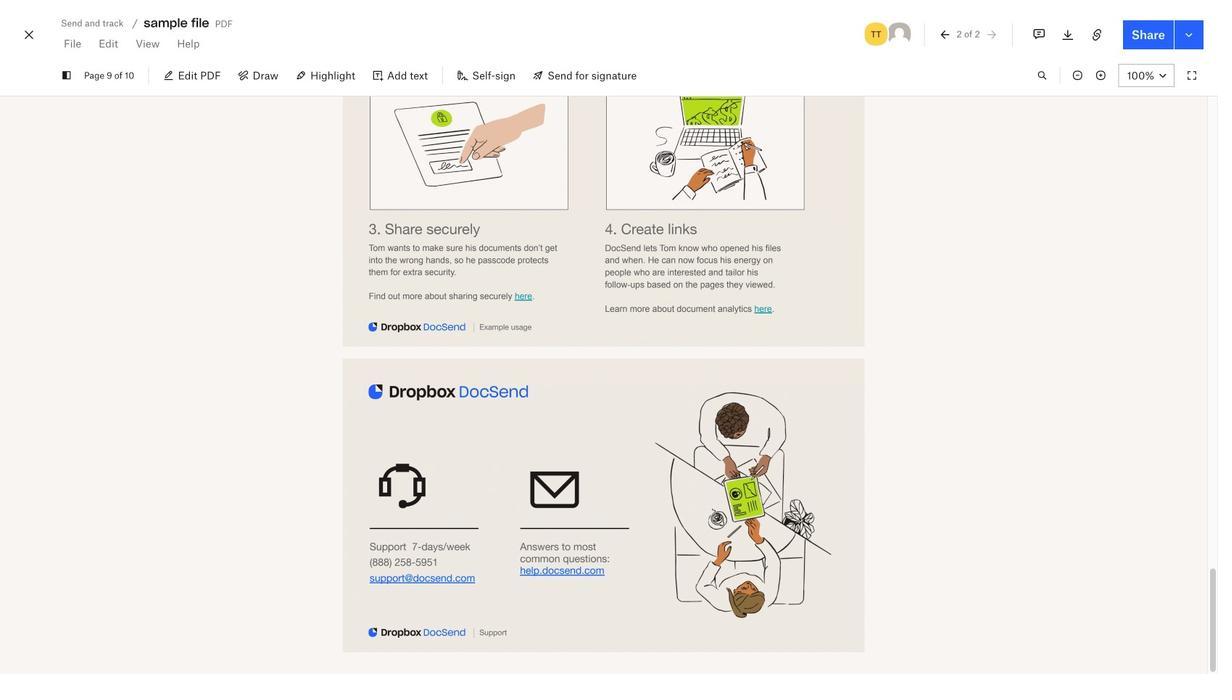 Task type: vqa. For each thing, say whether or not it's contained in the screenshot.
Dropbox image
no



Task type: describe. For each thing, give the bounding box(es) containing it.
close image
[[20, 23, 38, 46]]



Task type: locate. For each thing, give the bounding box(es) containing it.
1 sample file.pdf image from the top
[[343, 53, 865, 347]]

sample file.pdf image
[[343, 53, 865, 347], [343, 358, 865, 652]]

0 vertical spatial sample file.pdf image
[[343, 53, 865, 347]]

2 sample file.pdf image from the top
[[343, 358, 865, 652]]

1 vertical spatial sample file.pdf image
[[343, 358, 865, 652]]



